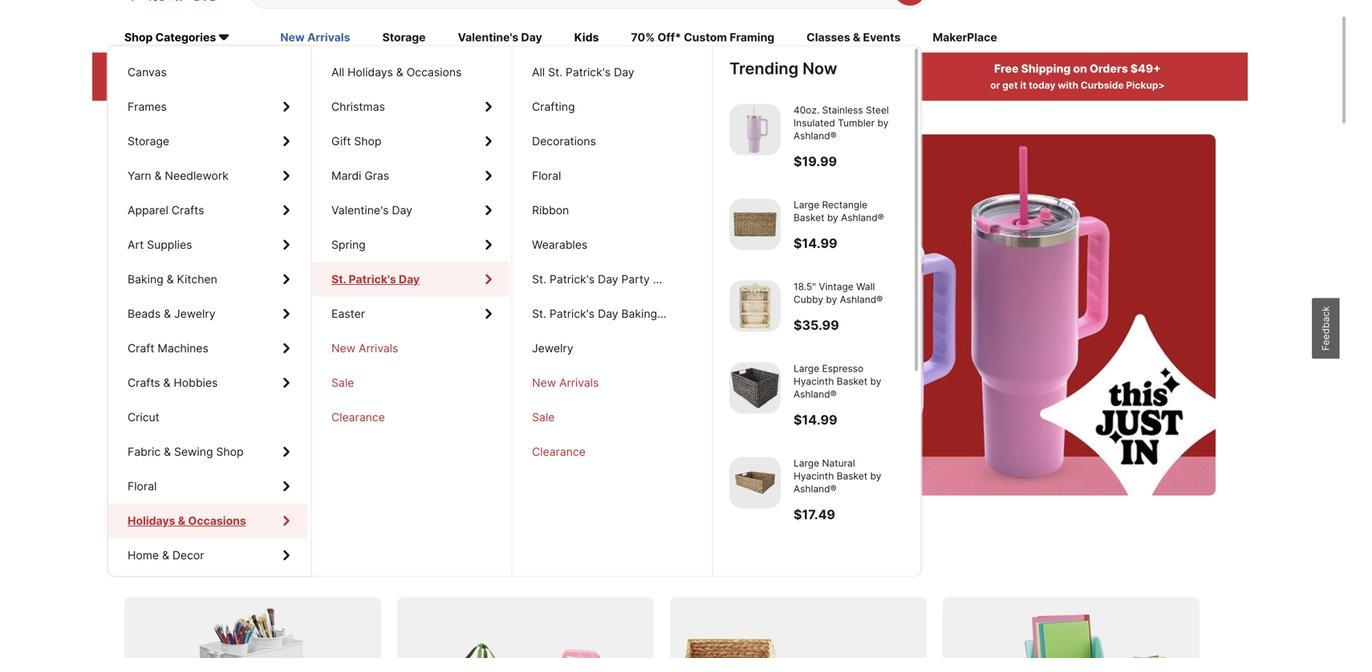 Task type: vqa. For each thing, say whether or not it's contained in the screenshot.
TM
no



Task type: locate. For each thing, give the bounding box(es) containing it.
st. down here
[[532, 273, 547, 286]]

$14.99 for large espresso hyacinth basket by ashland®
[[794, 412, 838, 428]]

crafts & hobbies
[[128, 376, 218, 390], [128, 376, 218, 390], [128, 376, 218, 390], [128, 376, 218, 390], [128, 376, 218, 390], [128, 376, 218, 390], [128, 376, 218, 390], [128, 376, 218, 390]]

sale down customize your tumbler to match your style.
[[332, 376, 354, 390]]

hyacinth inside large natural hyacinth basket by ashland®
[[794, 470, 834, 482]]

sale link down to
[[312, 366, 510, 400]]

hyacinth down 'natural'
[[794, 470, 834, 482]]

all up when
[[532, 65, 545, 79]]

storage link for shop categories
[[108, 124, 307, 159]]

2 large from the top
[[794, 363, 820, 374]]

craft for new arrivals
[[128, 342, 154, 355]]

craft machines for kids
[[128, 342, 209, 355]]

easter link
[[312, 297, 510, 331]]

0 vertical spatial valentine's
[[458, 31, 519, 44]]

kids link
[[575, 29, 599, 47]]

curbside
[[1081, 80, 1124, 91]]

1 vertical spatial basket
[[837, 376, 868, 387]]

0 horizontal spatial sale
[[332, 376, 354, 390]]

2 with from the left
[[1058, 80, 1079, 91]]

new arrivals for the new arrivals link over price
[[280, 31, 350, 44]]

supplies for storage
[[147, 238, 192, 252]]

0 vertical spatial arrivals
[[307, 31, 350, 44]]

code
[[202, 80, 226, 91]]

ashland®
[[794, 130, 837, 142], [841, 212, 884, 224], [840, 294, 883, 305], [794, 389, 837, 400], [794, 483, 837, 495]]

new arrivals down style.
[[532, 376, 599, 390]]

apparel crafts for kids
[[128, 204, 204, 217]]

craft machines link for 70% off* custom framing
[[108, 331, 307, 366]]

large inside large natural hyacinth basket by ashland®
[[794, 458, 820, 469]]

9%
[[657, 62, 674, 76]]

patrick's down spring
[[349, 273, 396, 286]]

for inside get your tumbler here ... for under $20!
[[157, 265, 209, 314]]

tumbler down easter
[[304, 325, 376, 350]]

beads & jewelry for valentine's day
[[128, 307, 216, 321]]

ashland® up $17.49
[[794, 483, 837, 495]]

2 vertical spatial arrivals
[[560, 376, 599, 390]]

70%
[[631, 31, 655, 44]]

match
[[404, 325, 462, 350]]

ashland® down wall
[[840, 294, 883, 305]]

storage
[[383, 31, 426, 44], [128, 134, 169, 148], [128, 134, 169, 148], [128, 134, 169, 148], [128, 134, 169, 148], [128, 134, 169, 148], [128, 134, 169, 148], [128, 134, 169, 148], [128, 134, 169, 148]]

valentine's day for the bottommost valentine's day link
[[332, 204, 413, 217]]

0 vertical spatial hyacinth
[[794, 376, 834, 387]]

storage link for 70% off* custom framing
[[108, 124, 307, 159]]

hobbies for kids
[[174, 376, 218, 390]]

art supplies for new arrivals
[[128, 238, 192, 252]]

three water hyacinth baskets in white, brown and tan image
[[670, 597, 927, 658]]

on
[[1074, 62, 1088, 76], [175, 552, 199, 575]]

0 horizontal spatial with
[[179, 80, 200, 91]]

ashland® down rectangle
[[841, 212, 884, 224]]

1 vertical spatial on
[[175, 552, 199, 575]]

art supplies
[[128, 238, 192, 252], [128, 238, 192, 252], [128, 238, 192, 252], [128, 238, 192, 252], [128, 238, 192, 252], [128, 238, 192, 252], [128, 238, 192, 252], [128, 238, 192, 252]]

on right save in the bottom left of the page
[[175, 552, 199, 575]]

supplies for new arrivals
[[147, 238, 192, 252]]

arrivals up purchases
[[307, 31, 350, 44]]

2 $14.99 from the top
[[794, 412, 838, 428]]

frames
[[128, 100, 167, 114], [128, 100, 167, 114], [128, 100, 167, 114], [128, 100, 167, 114], [128, 100, 167, 114], [128, 100, 167, 114], [128, 100, 167, 114], [128, 100, 167, 114]]

tumbler up st. patrick's day
[[325, 220, 469, 269]]

art supplies link
[[108, 228, 307, 262], [108, 228, 307, 262], [108, 228, 307, 262], [108, 228, 307, 262], [108, 228, 307, 262], [108, 228, 307, 262], [108, 228, 307, 262], [108, 228, 307, 262]]

0 horizontal spatial all
[[223, 62, 238, 76]]

for left every at the bottom
[[361, 552, 388, 575]]

new down style.
[[532, 376, 556, 390]]

all right off
[[223, 62, 238, 76]]

tumbler
[[838, 117, 875, 129]]

apparel crafts link for classes & events
[[108, 193, 307, 228]]

beads & jewelry for shop categories
[[128, 307, 216, 321]]

apparel crafts link for new arrivals
[[108, 193, 307, 228]]

basket inside large natural hyacinth basket by ashland®
[[837, 470, 868, 482]]

all up apply>
[[332, 65, 345, 79]]

1 horizontal spatial all
[[332, 65, 345, 79]]

christmas
[[332, 100, 385, 114]]

floral for storage
[[128, 480, 157, 493]]

canvas link for valentine's day
[[108, 55, 307, 90]]

1 horizontal spatial for
[[361, 552, 388, 575]]

st. up when
[[548, 65, 563, 79]]

3 item undefined image from the top
[[730, 281, 781, 332]]

1 horizontal spatial with
[[1058, 80, 1079, 91]]

purchases
[[317, 62, 376, 76]]

st. patrick's day baking supplies link
[[513, 297, 711, 331]]

baking for valentine's day
[[128, 273, 164, 286]]

new down easter
[[332, 342, 356, 355]]

1 vertical spatial for
[[361, 552, 388, 575]]

0 horizontal spatial sale link
[[312, 366, 510, 400]]

credit
[[683, 80, 713, 91]]

yarn & needlework for classes & events
[[128, 169, 229, 183]]

for up customize
[[157, 265, 209, 314]]

large for large rectangle basket by ashland®
[[794, 199, 820, 211]]

shop inside button
[[176, 382, 203, 396]]

basket for $17.49
[[837, 470, 868, 482]]

0 horizontal spatial valentine's
[[332, 204, 389, 217]]

0 vertical spatial new arrivals
[[280, 31, 350, 44]]

floral link for valentine's day
[[108, 469, 307, 504]]

with inside "free shipping on orders $49+ or get it today with curbside pickup>"
[[1058, 80, 1079, 91]]

tumbler
[[325, 220, 469, 269], [304, 325, 376, 350]]

1 large from the top
[[794, 199, 820, 211]]

sale down style.
[[532, 411, 555, 424]]

customize your tumbler to match your style.
[[157, 325, 563, 350]]

st.
[[548, 65, 563, 79], [332, 273, 346, 286], [532, 273, 547, 286], [532, 307, 547, 321]]

your left spring
[[233, 220, 315, 269]]

1 horizontal spatial valentine's
[[458, 31, 519, 44]]

1 with from the left
[[179, 80, 200, 91]]

michaels™
[[633, 80, 681, 91]]

1 horizontal spatial valentine's day
[[458, 31, 542, 44]]

0 vertical spatial valentine's day
[[458, 31, 542, 44]]

hyacinth down espresso in the bottom right of the page
[[794, 376, 834, 387]]

baking for shop categories
[[128, 273, 164, 286]]

holidays & occasions link for shop categories
[[108, 504, 307, 538]]

ribbon link
[[513, 193, 711, 228]]

sale
[[332, 376, 354, 390], [532, 411, 555, 424]]

fabric
[[128, 445, 161, 459], [128, 445, 161, 459], [128, 445, 161, 459], [128, 445, 161, 459], [128, 445, 161, 459], [128, 445, 161, 459], [128, 445, 161, 459], [128, 445, 161, 459]]

all st. patrick's day
[[532, 65, 635, 79]]

large inside large rectangle basket by ashland®
[[794, 199, 820, 211]]

all inside 'link'
[[532, 65, 545, 79]]

tumbler inside get your tumbler here ... for under $20!
[[325, 220, 469, 269]]

decor
[[172, 549, 204, 562], [172, 549, 204, 562], [172, 549, 204, 562], [172, 549, 204, 562], [172, 549, 204, 562], [172, 549, 204, 562], [172, 549, 204, 562], [172, 549, 204, 562]]

hyacinth for $17.49
[[794, 470, 834, 482]]

st. inside 'link'
[[332, 273, 346, 286]]

valentine's day link down gras
[[312, 193, 510, 228]]

0 vertical spatial large
[[794, 199, 820, 211]]

day inside all st. patrick's day 'link'
[[614, 65, 635, 79]]

st. inside 'link'
[[548, 65, 563, 79]]

art for 70% off* custom framing
[[128, 238, 144, 252]]

needlework
[[165, 169, 229, 183], [165, 169, 229, 183], [165, 169, 229, 183], [165, 169, 229, 183], [165, 169, 229, 183], [165, 169, 229, 183], [165, 169, 229, 183], [165, 169, 229, 183]]

large
[[794, 199, 820, 211], [794, 363, 820, 374], [794, 458, 820, 469]]

patrick's down wearables
[[550, 273, 595, 286]]

1 vertical spatial arrivals
[[359, 342, 398, 355]]

1 vertical spatial $14.99
[[794, 412, 838, 428]]

craft machines for classes & events
[[128, 342, 209, 355]]

or
[[991, 80, 1001, 91]]

st. up easter
[[332, 273, 346, 286]]

day left party
[[598, 273, 619, 286]]

baking & kitchen for valentine's day
[[128, 273, 217, 286]]

new arrivals
[[280, 31, 350, 44], [332, 342, 398, 355], [532, 376, 599, 390]]

storage link
[[383, 29, 426, 47], [108, 124, 307, 159], [108, 124, 307, 159], [108, 124, 307, 159], [108, 124, 307, 159], [108, 124, 307, 159], [108, 124, 307, 159], [108, 124, 307, 159], [108, 124, 307, 159]]

crafts & hobbies for shop categories
[[128, 376, 218, 390]]

large natural hyacinth basket by ashland®
[[794, 458, 882, 495]]

pickup>
[[1127, 80, 1165, 91]]

large rectangle basket by ashland®
[[794, 199, 884, 224]]

1 vertical spatial large
[[794, 363, 820, 374]]

0 horizontal spatial clearance link
[[312, 400, 510, 435]]

off
[[203, 62, 220, 76]]

storage link for kids
[[108, 124, 307, 159]]

1 item undefined image from the top
[[730, 104, 781, 155]]

cricut link for shop categories
[[108, 400, 307, 435]]

valentine's day link up when
[[458, 29, 542, 47]]

floral link for kids
[[108, 469, 307, 504]]

basket inside large espresso hyacinth basket by ashland®
[[837, 376, 868, 387]]

jewelry
[[174, 307, 216, 321], [174, 307, 216, 321], [174, 307, 216, 321], [174, 307, 216, 321], [174, 307, 216, 321], [174, 307, 216, 321], [174, 307, 216, 321], [174, 307, 216, 321], [532, 342, 574, 355]]

frames for shop categories
[[128, 100, 167, 114]]

1 horizontal spatial new
[[332, 342, 356, 355]]

0 vertical spatial tumbler
[[325, 220, 469, 269]]

canvas link for new arrivals
[[108, 55, 307, 90]]

by inside large espresso hyacinth basket by ashland®
[[871, 376, 882, 387]]

baking & kitchen for classes & events
[[128, 273, 217, 286]]

1 vertical spatial hyacinth
[[794, 470, 834, 482]]

valentine's
[[458, 31, 519, 44], [332, 204, 389, 217]]

basket down espresso in the bottom right of the page
[[837, 376, 868, 387]]

2 horizontal spatial new
[[532, 376, 556, 390]]

art supplies link for classes & events
[[108, 228, 307, 262]]

1 $14.99 from the top
[[794, 236, 838, 251]]

art for storage
[[128, 238, 144, 252]]

your inside get your tumbler here ... for under $20!
[[233, 220, 315, 269]]

today
[[1029, 80, 1056, 91]]

2 vertical spatial basket
[[837, 470, 868, 482]]

easter
[[332, 307, 365, 321]]

frames link for new arrivals
[[108, 90, 307, 124]]

baking & kitchen for storage
[[128, 273, 217, 286]]

ashland® down espresso in the bottom right of the page
[[794, 389, 837, 400]]

craft machines link for shop categories
[[108, 331, 307, 366]]

makerplace link
[[933, 29, 998, 47]]

on up curbside
[[1074, 62, 1088, 76]]

it
[[1021, 80, 1027, 91]]

basket down rectangle
[[794, 212, 825, 224]]

1 vertical spatial clearance
[[532, 445, 586, 459]]

baking & kitchen link for classes & events
[[108, 262, 307, 297]]

day down st. patrick's day party supplies link
[[598, 307, 619, 321]]

baking
[[128, 273, 164, 286], [128, 273, 164, 286], [128, 273, 164, 286], [128, 273, 164, 286], [128, 273, 164, 286], [128, 273, 164, 286], [128, 273, 164, 286], [128, 273, 164, 286], [622, 307, 658, 321]]

beads & jewelry for kids
[[128, 307, 216, 321]]

all holidays & occasions
[[332, 65, 462, 79]]

2 vertical spatial new
[[532, 376, 556, 390]]

classes
[[807, 31, 851, 44]]

machines for storage
[[158, 342, 209, 355]]

needlework for 70% off* custom framing
[[165, 169, 229, 183]]

arrivals
[[307, 31, 350, 44], [359, 342, 398, 355], [560, 376, 599, 390]]

day inside st. patrick's day party supplies link
[[598, 273, 619, 286]]

valentine's day down gras
[[332, 204, 413, 217]]

1 vertical spatial sale
[[532, 411, 555, 424]]

new arrivals down easter
[[332, 342, 398, 355]]

5 item undefined image from the top
[[730, 457, 781, 509]]

3 large from the top
[[794, 458, 820, 469]]

...
[[570, 220, 608, 269]]

ashland® inside large espresso hyacinth basket by ashland®
[[794, 389, 837, 400]]

valentine's for valentine's day link to the top
[[458, 31, 519, 44]]

frames link for shop categories
[[108, 90, 307, 124]]

with
[[179, 80, 200, 91], [1058, 80, 1079, 91]]

0 horizontal spatial clearance
[[332, 411, 385, 424]]

art supplies for valentine's day
[[128, 238, 192, 252]]

canvas link for kids
[[108, 55, 307, 90]]

2 vertical spatial new arrivals
[[532, 376, 599, 390]]

$14.99 down large rectangle basket by ashland®
[[794, 236, 838, 251]]

2 item undefined image from the top
[[730, 199, 781, 250]]

2 vertical spatial large
[[794, 458, 820, 469]]

1 vertical spatial tumbler
[[304, 325, 376, 350]]

art for valentine's day
[[128, 238, 144, 252]]

hyacinth
[[794, 376, 834, 387], [794, 470, 834, 482]]

2 horizontal spatial all
[[532, 65, 545, 79]]

new up price
[[280, 31, 305, 44]]

item undefined image for 18.5" vintage wall cubby by ashland®
[[730, 281, 781, 332]]

fabric & sewing shop for 70% off* custom framing
[[128, 445, 244, 459]]

to
[[381, 325, 400, 350]]

holidays & occasions
[[128, 514, 242, 528], [128, 514, 242, 528], [128, 514, 242, 528], [128, 514, 242, 528], [128, 514, 242, 528], [128, 514, 242, 528], [128, 514, 242, 528], [128, 514, 246, 528]]

patrick's
[[566, 65, 611, 79], [349, 273, 396, 286], [550, 273, 595, 286], [550, 307, 595, 321]]

valentine's day up when
[[458, 31, 542, 44]]

floral link for new arrivals
[[108, 469, 307, 504]]

holidays & occasions for classes & events
[[128, 514, 242, 528]]

by
[[878, 117, 889, 129], [828, 212, 839, 224], [826, 294, 838, 305], [871, 376, 882, 387], [871, 470, 882, 482]]

floral
[[532, 169, 561, 183], [128, 480, 157, 493], [128, 480, 157, 493], [128, 480, 157, 493], [128, 480, 157, 493], [128, 480, 157, 493], [128, 480, 157, 493], [128, 480, 157, 493], [128, 480, 157, 493]]

art supplies link for valentine's day
[[108, 228, 307, 262]]

apparel for valentine's day
[[128, 204, 168, 217]]

floral link for classes & events
[[108, 469, 307, 504]]

large inside large espresso hyacinth basket by ashland®
[[794, 363, 820, 374]]

needlework for valentine's day
[[165, 169, 229, 183]]

1 horizontal spatial clearance link
[[513, 435, 711, 469]]

apparel
[[128, 204, 168, 217], [128, 204, 168, 217], [128, 204, 168, 217], [128, 204, 168, 217], [128, 204, 168, 217], [128, 204, 168, 217], [128, 204, 168, 217], [128, 204, 168, 217]]

crafting
[[532, 100, 575, 114]]

categories
[[155, 31, 216, 44]]

home & decor link for storage
[[108, 538, 307, 573]]

day up when
[[521, 31, 542, 44]]

0 horizontal spatial valentine's day
[[332, 204, 413, 217]]

st. up style.
[[532, 307, 547, 321]]

ashland® down insulated
[[794, 130, 837, 142]]

holidays for 70% off* custom framing
[[128, 514, 173, 528]]

sale link down jewelry link
[[513, 400, 711, 435]]

get
[[157, 220, 223, 269]]

patrick's up use
[[566, 65, 611, 79]]

canvas link for shop categories
[[108, 55, 307, 90]]

craft
[[128, 342, 154, 355], [128, 342, 154, 355], [128, 342, 154, 355], [128, 342, 154, 355], [128, 342, 154, 355], [128, 342, 154, 355], [128, 342, 154, 355], [128, 342, 154, 355]]

hyacinth inside large espresso hyacinth basket by ashland®
[[794, 376, 834, 387]]

0 vertical spatial for
[[157, 265, 209, 314]]

craft for classes & events
[[128, 342, 154, 355]]

st. patrick's day party supplies link
[[513, 262, 711, 297]]

by inside large natural hyacinth basket by ashland®
[[871, 470, 882, 482]]

beads & jewelry link for shop categories
[[108, 297, 307, 331]]

machines for shop categories
[[158, 342, 209, 355]]

large left rectangle
[[794, 199, 820, 211]]

apparel crafts link for 70% off* custom framing
[[108, 193, 307, 228]]

apparel for storage
[[128, 204, 168, 217]]

1 vertical spatial new
[[332, 342, 356, 355]]

your
[[609, 80, 630, 91], [233, 220, 315, 269], [258, 325, 299, 350], [467, 325, 508, 350]]

basket down 'natural'
[[837, 470, 868, 482]]

occasions inside all holidays & occasions link
[[407, 65, 462, 79]]

1 hyacinth from the top
[[794, 376, 834, 387]]

item undefined image
[[730, 104, 781, 155], [730, 199, 781, 250], [730, 281, 781, 332], [730, 362, 781, 414], [730, 457, 781, 509]]

day up michaels™
[[614, 65, 635, 79]]

large left 'natural'
[[794, 458, 820, 469]]

patrick's up style.
[[550, 307, 595, 321]]

large left espresso in the bottom right of the page
[[794, 363, 820, 374]]

0 horizontal spatial on
[[175, 552, 199, 575]]

occasions for 70% off* custom framing
[[187, 514, 242, 528]]

by inside 18.5" vintage wall cubby by ashland®
[[826, 294, 838, 305]]

0 vertical spatial valentine's day link
[[458, 29, 542, 47]]

0 vertical spatial $14.99
[[794, 236, 838, 251]]

1 vertical spatial new arrivals
[[332, 342, 398, 355]]

arrivals down easter
[[359, 342, 398, 355]]

beads & jewelry link for 70% off* custom framing
[[108, 297, 307, 331]]

0 horizontal spatial new
[[280, 31, 305, 44]]

crafts & hobbies link for valentine's day
[[108, 366, 307, 400]]

art for shop categories
[[128, 238, 144, 252]]

craft for kids
[[128, 342, 154, 355]]

your right use
[[609, 80, 630, 91]]

patrick's inside 'link'
[[349, 273, 396, 286]]

canvas for valentine's day
[[128, 65, 167, 79]]

$35.99
[[794, 317, 839, 333]]

1 horizontal spatial clearance
[[532, 445, 586, 459]]

baking & kitchen link for kids
[[108, 262, 307, 297]]

holidays & occasions for kids
[[128, 514, 242, 528]]

with down 20%
[[179, 80, 200, 91]]

new arrivals link
[[280, 29, 350, 47], [312, 331, 510, 366], [513, 366, 711, 400]]

baking & kitchen link for valentine's day
[[108, 262, 307, 297]]

insulated
[[794, 117, 836, 129]]

home & decor for shop categories
[[128, 549, 204, 562]]

1 horizontal spatial on
[[1074, 62, 1088, 76]]

clearance link
[[312, 400, 510, 435], [513, 435, 711, 469]]

fabric for new arrivals
[[128, 445, 161, 459]]

card.³
[[715, 80, 745, 91]]

0 vertical spatial on
[[1074, 62, 1088, 76]]

2 hyacinth from the top
[[794, 470, 834, 482]]

1 horizontal spatial arrivals
[[359, 342, 398, 355]]

decor for new arrivals
[[172, 549, 204, 562]]

art supplies for 70% off* custom framing
[[128, 238, 192, 252]]

hobbies for 70% off* custom framing
[[174, 376, 218, 390]]

holidays
[[348, 65, 393, 79], [128, 514, 173, 528], [128, 514, 173, 528], [128, 514, 173, 528], [128, 514, 173, 528], [128, 514, 173, 528], [128, 514, 173, 528], [128, 514, 173, 528], [128, 514, 175, 528]]

art supplies link for new arrivals
[[108, 228, 307, 262]]

yarn for valentine's day
[[128, 169, 151, 183]]

0 vertical spatial new
[[280, 31, 305, 44]]

with right today
[[1058, 80, 1079, 91]]

1 vertical spatial valentine's day link
[[312, 193, 510, 228]]

ashland® inside 18.5" vintage wall cubby by ashland®
[[840, 294, 883, 305]]

supplies
[[147, 238, 192, 252], [147, 238, 192, 252], [147, 238, 192, 252], [147, 238, 192, 252], [147, 238, 192, 252], [147, 238, 192, 252], [147, 238, 192, 252], [147, 238, 192, 252], [653, 273, 698, 286], [661, 307, 706, 321]]

arrivals down jewelry link
[[560, 376, 599, 390]]

0 horizontal spatial for
[[157, 265, 209, 314]]

storage
[[284, 552, 357, 575]]

fabric & sewing shop for kids
[[128, 445, 244, 459]]

holidays & occasions link
[[108, 504, 307, 538], [108, 504, 307, 538], [108, 504, 307, 538], [108, 504, 307, 538], [108, 504, 307, 538], [108, 504, 307, 538], [108, 504, 307, 538], [108, 504, 307, 538]]

ashland® inside 40oz. stainless steel insulated tumbler by ashland®
[[794, 130, 837, 142]]

holidays & occasions for shop categories
[[128, 514, 242, 528]]

0 vertical spatial basket
[[794, 212, 825, 224]]

4 item undefined image from the top
[[730, 362, 781, 414]]

1 vertical spatial valentine's
[[332, 204, 389, 217]]

home
[[128, 549, 159, 562], [128, 549, 159, 562], [128, 549, 159, 562], [128, 549, 159, 562], [128, 549, 159, 562], [128, 549, 159, 562], [128, 549, 159, 562], [128, 549, 159, 562]]

$14.99 down large espresso hyacinth basket by ashland®
[[794, 412, 838, 428]]

day up the easter link
[[399, 273, 420, 286]]

new arrivals up price
[[280, 31, 350, 44]]

free
[[995, 62, 1019, 76]]

1 vertical spatial valentine's day
[[332, 204, 413, 217]]

craft for valentine's day
[[128, 342, 154, 355]]

ashland® inside large natural hyacinth basket by ashland®
[[794, 483, 837, 495]]

cricut link
[[108, 400, 307, 435], [108, 400, 307, 435], [108, 400, 307, 435], [108, 400, 307, 435], [108, 400, 307, 435], [108, 400, 307, 435], [108, 400, 307, 435], [108, 400, 307, 435]]



Task type: describe. For each thing, give the bounding box(es) containing it.
free shipping on orders $49+ or get it today with curbside pickup>
[[991, 62, 1165, 91]]

art supplies for classes & events
[[128, 238, 192, 252]]

storage for 70% off* custom framing
[[128, 134, 169, 148]]

shop tumblers button
[[157, 370, 274, 408]]

floral for new arrivals
[[128, 480, 157, 493]]

exclusions
[[286, 80, 337, 91]]

18.5"
[[794, 281, 816, 293]]

decor for valentine's day
[[172, 549, 204, 562]]

apparel crafts for storage
[[128, 204, 204, 217]]

20% off all regular price purchases with code daily23us. exclusions apply>
[[175, 62, 376, 91]]

ashland® for $17.49
[[794, 483, 837, 495]]

apparel for new arrivals
[[128, 204, 168, 217]]

jewelry for kids
[[174, 307, 216, 321]]

every
[[392, 552, 445, 575]]

by inside 40oz. stainless steel insulated tumbler by ashland®
[[878, 117, 889, 129]]

kids
[[575, 31, 599, 44]]

wall
[[857, 281, 875, 293]]

day inside st. patrick's day baking supplies link
[[598, 307, 619, 321]]

art for kids
[[128, 238, 144, 252]]

sewing for storage
[[174, 445, 213, 459]]

stainless
[[823, 104, 864, 116]]

$20!
[[335, 265, 416, 314]]

when
[[542, 80, 568, 91]]

home & decor link for new arrivals
[[108, 538, 307, 573]]

gift
[[332, 134, 351, 148]]

gift shop link
[[312, 124, 510, 159]]

style.
[[513, 325, 563, 350]]

trending now
[[730, 59, 838, 78]]

fabric & sewing shop for new arrivals
[[128, 445, 244, 459]]

st. patrick's day baking supplies
[[532, 307, 706, 321]]

decorations link
[[513, 124, 711, 159]]

patrick's inside 'link'
[[566, 65, 611, 79]]

large for large natural hyacinth basket by ashland®
[[794, 458, 820, 469]]

crafting link
[[513, 90, 711, 124]]

your left style.
[[467, 325, 508, 350]]

now
[[803, 59, 838, 78]]

save on creative storage for every space.
[[124, 552, 513, 575]]

patrick's for st. patrick's day party supplies
[[550, 273, 595, 286]]

hyacinth for $14.99
[[794, 376, 834, 387]]

st. patrick's day party supplies
[[532, 273, 698, 286]]

shop categories link
[[124, 29, 248, 47]]

holiday storage containers image
[[397, 597, 654, 658]]

yarn & needlework for storage
[[128, 169, 229, 183]]

18.5" vintage wall cubby by ashland®
[[794, 281, 883, 305]]

wearables link
[[513, 228, 711, 262]]

natural
[[822, 458, 856, 469]]

all inside '20% off all regular price purchases with code daily23us. exclusions apply>'
[[223, 62, 238, 76]]

under
[[218, 265, 325, 314]]

beads & jewelry for new arrivals
[[128, 307, 216, 321]]

beads & jewelry for classes & events
[[128, 307, 216, 321]]

canvas for new arrivals
[[128, 65, 167, 79]]

makerplace
[[933, 31, 998, 44]]

supplies for shop categories
[[147, 238, 192, 252]]

40oz.
[[794, 104, 820, 116]]

patrick's for st. patrick's day
[[349, 273, 396, 286]]

shop tumblers
[[176, 382, 255, 396]]

yarn & needlework link for shop categories
[[108, 159, 307, 193]]

by inside large rectangle basket by ashland®
[[828, 212, 839, 224]]

cricut for kids
[[128, 411, 160, 424]]

framing
[[730, 31, 775, 44]]

needlework for kids
[[165, 169, 229, 183]]

space.
[[450, 552, 513, 575]]

40oz. stainless steel insulated tumbler by ashland®
[[794, 104, 889, 142]]

with inside '20% off all regular price purchases with code daily23us. exclusions apply>'
[[179, 80, 200, 91]]

2 horizontal spatial arrivals
[[560, 376, 599, 390]]

machines for new arrivals
[[158, 342, 209, 355]]

art supplies for kids
[[128, 238, 192, 252]]

home for shop categories
[[128, 549, 159, 562]]

$17.49
[[794, 507, 836, 523]]

fabric & sewing shop link for shop categories
[[108, 435, 307, 469]]

rectangle
[[822, 199, 868, 211]]

patrick's for st. patrick's day baking supplies
[[550, 307, 595, 321]]

holidays for classes & events
[[128, 514, 173, 528]]

day up spring link
[[392, 204, 413, 217]]

details
[[747, 80, 780, 91]]

fabric for storage
[[128, 445, 161, 459]]

crafts & hobbies link for kids
[[108, 366, 307, 400]]

vintage
[[819, 281, 854, 293]]

0 horizontal spatial arrivals
[[307, 31, 350, 44]]

hobbies for storage
[[174, 376, 218, 390]]

70% off* custom framing link
[[631, 29, 775, 47]]

decor for storage
[[172, 549, 204, 562]]

shipping
[[1022, 62, 1071, 76]]

beads & jewelry link for classes & events
[[108, 297, 307, 331]]

new arrivals link up price
[[280, 29, 350, 47]]

yarn & needlework link for new arrivals
[[108, 159, 307, 193]]

creative
[[203, 552, 280, 575]]

cricut for new arrivals
[[128, 411, 160, 424]]

trending
[[730, 59, 799, 78]]

sewing for classes & events
[[174, 445, 213, 459]]

hobbies for valentine's day
[[174, 376, 218, 390]]

blue, pink, and purple tumblers on red background image
[[124, 135, 1216, 496]]

espresso
[[822, 363, 864, 374]]

ashland® inside large rectangle basket by ashland®
[[841, 212, 884, 224]]

sewing for shop categories
[[174, 445, 213, 459]]

$19.99
[[794, 154, 837, 169]]

storage link for classes & events
[[108, 124, 307, 159]]

jewelry for storage
[[174, 307, 216, 321]]

art supplies for shop categories
[[128, 238, 192, 252]]

0 vertical spatial clearance
[[332, 411, 385, 424]]

cricut for 70% off* custom framing
[[128, 411, 160, 424]]

earn 9% in rewards when you use your michaels™ credit card.³ details & apply>
[[542, 62, 825, 91]]

basket for $14.99
[[837, 376, 868, 387]]

in
[[677, 62, 687, 76]]

your down under
[[258, 325, 299, 350]]

off*
[[658, 31, 682, 44]]

1 horizontal spatial sale link
[[513, 400, 711, 435]]

1 horizontal spatial sale
[[532, 411, 555, 424]]

baking for classes & events
[[128, 273, 164, 286]]

home & decor for kids
[[128, 549, 204, 562]]

decor for 70% off* custom framing
[[172, 549, 204, 562]]

on inside "free shipping on orders $49+ or get it today with curbside pickup>"
[[1074, 62, 1088, 76]]

basket inside large rectangle basket by ashland®
[[794, 212, 825, 224]]

here
[[479, 220, 560, 269]]

frames for new arrivals
[[128, 100, 167, 114]]

apparel for shop categories
[[128, 204, 168, 217]]

fabric & sewing shop link for classes & events
[[108, 435, 307, 469]]

spring
[[332, 238, 366, 252]]

decor for classes & events
[[172, 549, 204, 562]]

custom
[[684, 31, 727, 44]]

white rolling cart with art supplies image
[[124, 597, 381, 658]]

home & decor link for 70% off* custom framing
[[108, 538, 307, 573]]

large espresso hyacinth basket by ashland®
[[794, 363, 882, 400]]

craft machines for 70% off* custom framing
[[128, 342, 209, 355]]

kitchen for valentine's day
[[177, 273, 217, 286]]

valentine's day for valentine's day link to the top
[[458, 31, 542, 44]]

use
[[590, 80, 607, 91]]

get your tumbler here ... for under $20!
[[157, 220, 608, 314]]

price
[[286, 62, 314, 76]]

apply>
[[791, 80, 825, 91]]

tumblers
[[206, 382, 255, 396]]

ribbon
[[532, 204, 569, 217]]

cricut for storage
[[128, 411, 160, 424]]

70% off* custom framing
[[631, 31, 775, 44]]

kitchen for new arrivals
[[177, 273, 217, 286]]

colorful plastic storage bins image
[[943, 597, 1200, 658]]

st. patrick's day
[[332, 273, 420, 286]]

party
[[622, 273, 650, 286]]

craft for 70% off* custom framing
[[128, 342, 154, 355]]

earn
[[629, 62, 654, 76]]

holidays & occasions link for valentine's day
[[108, 504, 307, 538]]

steel
[[866, 104, 889, 116]]

new for the new arrivals link below $20!
[[332, 342, 356, 355]]

cubby
[[794, 294, 824, 305]]

$49+
[[1131, 62, 1161, 76]]

your inside earn 9% in rewards when you use your michaels™ credit card.³ details & apply>
[[609, 80, 630, 91]]

sewing for 70% off* custom framing
[[174, 445, 213, 459]]

daily23us.
[[228, 80, 284, 91]]

gift shop
[[332, 134, 382, 148]]

yarn for kids
[[128, 169, 151, 183]]

cricut link for valentine's day
[[108, 400, 307, 435]]

classes & events
[[807, 31, 901, 44]]

orders
[[1090, 62, 1129, 76]]

floral for shop categories
[[128, 480, 157, 493]]

fabric for 70% off* custom framing
[[128, 445, 161, 459]]

storage for storage
[[128, 134, 169, 148]]

yarn & needlework for kids
[[128, 169, 229, 183]]

crafts & hobbies for 70% off* custom framing
[[128, 376, 218, 390]]

jewelry link
[[513, 331, 711, 366]]

wearables
[[532, 238, 588, 252]]

st. patrick's day link
[[312, 262, 510, 297]]

storage for kids
[[128, 134, 169, 148]]

mardi
[[332, 169, 362, 183]]

& inside earn 9% in rewards when you use your michaels™ credit card.³ details & apply>
[[782, 80, 788, 91]]

baking & kitchen for 70% off* custom framing
[[128, 273, 217, 286]]

canvas for shop categories
[[128, 65, 167, 79]]

apparel crafts for classes & events
[[128, 204, 204, 217]]

craft machines link for kids
[[108, 331, 307, 366]]

customize
[[157, 325, 253, 350]]

yarn & needlework link for 70% off* custom framing
[[108, 159, 307, 193]]

supplies for 70% off* custom framing
[[147, 238, 192, 252]]

mardi gras
[[332, 169, 389, 183]]

decorations
[[532, 134, 596, 148]]

beads & jewelry link for valentine's day
[[108, 297, 307, 331]]

fabric & sewing shop for valentine's day
[[128, 445, 244, 459]]

all for all st. patrick's day
[[532, 65, 545, 79]]

christmas link
[[312, 90, 510, 124]]

new arrivals link down st. patrick's day baking supplies link
[[513, 366, 711, 400]]

crafts & hobbies link for 70% off* custom framing
[[108, 366, 307, 400]]

craft machines link for valentine's day
[[108, 331, 307, 366]]

sewing for valentine's day
[[174, 445, 213, 459]]

regular
[[240, 62, 283, 76]]

0 vertical spatial sale
[[332, 376, 354, 390]]

day inside st. patrick's day 'link'
[[399, 273, 420, 286]]

new arrivals link down $20!
[[312, 331, 510, 366]]



